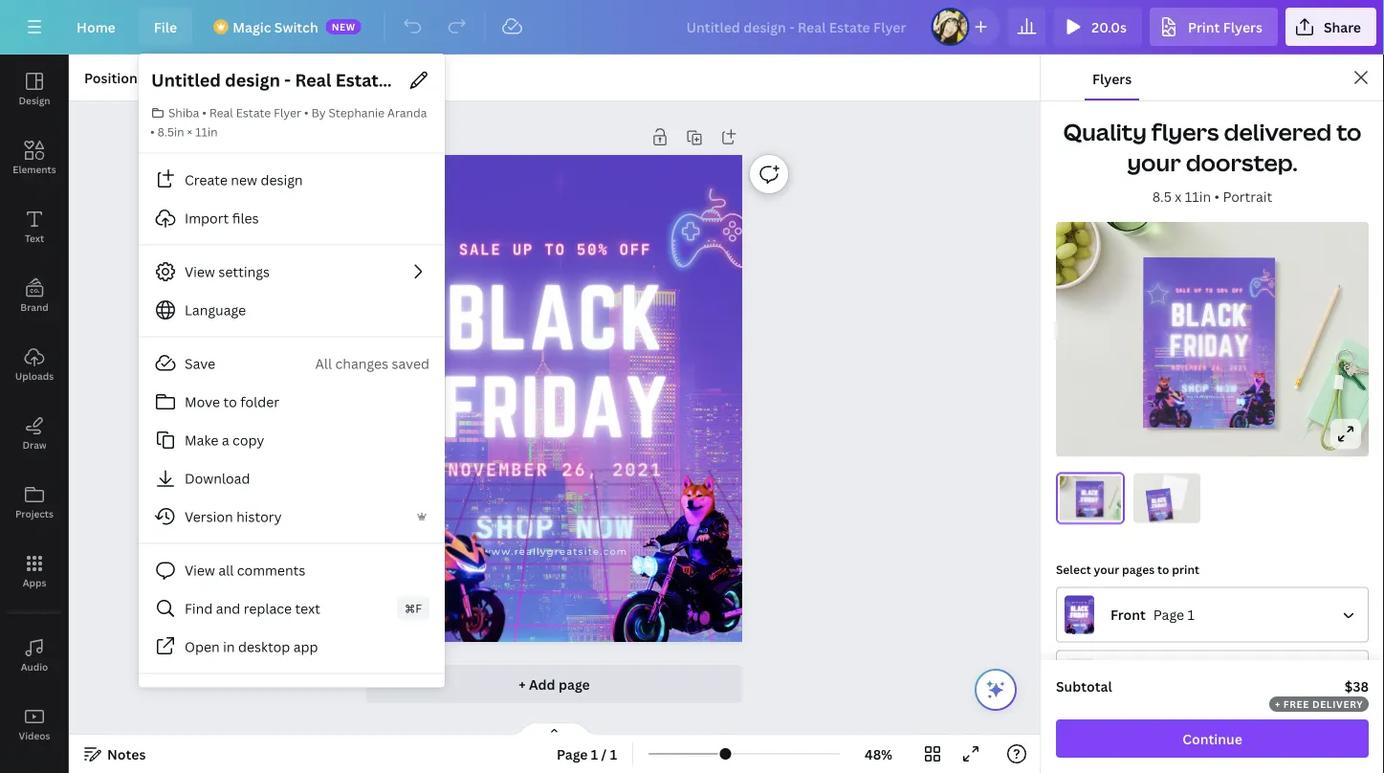 Task type: vqa. For each thing, say whether or not it's contained in the screenshot.
Select
yes



Task type: describe. For each thing, give the bounding box(es) containing it.
all
[[218, 561, 234, 579]]

uploads button
[[0, 330, 69, 399]]

0 horizontal spatial shop now
[[476, 509, 635, 546]]

copy
[[233, 431, 264, 449]]

import
[[185, 209, 229, 227]]

free
[[1284, 697, 1310, 710]]

language button
[[139, 291, 445, 329]]

design
[[261, 171, 303, 189]]

find and replace text
[[185, 599, 320, 618]]

download
[[185, 469, 250, 487]]

×
[[187, 124, 193, 140]]

desktop
[[238, 638, 290, 656]]

flyers
[[1152, 116, 1219, 147]]

estate
[[236, 105, 271, 121]]

real
[[209, 105, 233, 121]]

notes button
[[77, 739, 154, 769]]

a
[[222, 431, 229, 449]]

brand
[[20, 300, 49, 313]]

folder
[[240, 393, 280, 411]]

history
[[236, 508, 282, 526]]

now inside shop now
[[1217, 382, 1238, 395]]

•
[[1215, 187, 1220, 205]]

11in inside by stephanie aranda 8.5in × 11in
[[195, 124, 218, 140]]

to inside quality flyers delivered to your doorstep. 8.5 x 11in • portrait
[[1337, 116, 1362, 147]]

audio button
[[0, 621, 69, 690]]

$38
[[1345, 677, 1369, 695]]

view settings button
[[139, 253, 445, 291]]

save
[[185, 354, 215, 373]]

design button
[[0, 55, 69, 123]]

1 inside select your pages to print element
[[1188, 605, 1195, 624]]

make a copy button
[[139, 421, 445, 459]]

front
[[1111, 605, 1146, 624]]

Design title text field
[[671, 8, 924, 46]]

audio
[[21, 660, 48, 673]]

0 horizontal spatial page
[[557, 745, 588, 763]]

create new design
[[185, 171, 303, 189]]

print flyers button
[[1150, 8, 1278, 46]]

print
[[1172, 561, 1200, 577]]

find
[[185, 599, 213, 618]]

move to folder button
[[139, 383, 445, 421]]

magic media image
[[0, 759, 69, 773]]

move to folder
[[185, 393, 280, 411]]

files
[[232, 209, 259, 227]]

notes
[[107, 745, 146, 763]]

all changes saved
[[315, 354, 430, 373]]

main menu bar
[[0, 0, 1384, 55]]

by
[[311, 105, 326, 121]]

projects button
[[0, 468, 69, 537]]

download button
[[139, 459, 445, 498]]

8.5in
[[157, 124, 184, 140]]

elements
[[13, 163, 56, 176]]

0 horizontal spatial 1
[[591, 745, 598, 763]]

portrait
[[1223, 187, 1273, 205]]

all
[[315, 354, 332, 373]]

page 1 / 1
[[557, 745, 617, 763]]

make
[[185, 431, 219, 449]]

position
[[84, 68, 137, 87]]

home
[[77, 18, 116, 36]]

new
[[231, 171, 257, 189]]

flyers inside button
[[1093, 69, 1132, 88]]

1 horizontal spatial 1
[[610, 745, 617, 763]]

view for view all comments
[[185, 561, 215, 579]]

file
[[154, 18, 177, 36]]

replace
[[244, 599, 292, 618]]

saved
[[392, 354, 430, 373]]

print
[[1188, 18, 1220, 36]]

version history button
[[139, 498, 445, 536]]

⌘f
[[405, 600, 422, 616]]

text
[[25, 232, 44, 244]]

+ free delivery
[[1275, 697, 1364, 710]]

apps
[[23, 576, 46, 589]]

videos button
[[0, 690, 69, 759]]

view all comments
[[185, 561, 305, 579]]

print flyers
[[1188, 18, 1263, 36]]

view for view settings
[[185, 263, 215, 281]]

version
[[185, 508, 233, 526]]

create
[[185, 171, 228, 189]]

doorstep.
[[1186, 147, 1298, 178]]

open
[[185, 638, 220, 656]]

share button
[[1286, 8, 1377, 46]]

pages
[[1122, 561, 1155, 577]]

flyers button
[[1085, 55, 1140, 100]]

flyer
[[274, 105, 301, 121]]

and
[[216, 599, 240, 618]]

uploads
[[15, 369, 54, 382]]

apps button
[[0, 537, 69, 606]]

1 horizontal spatial www.reallygreatsite.com shop now
[[1156, 512, 1166, 516]]

+ add page button
[[366, 665, 743, 703]]

magic switch
[[233, 18, 318, 36]]



Task type: locate. For each thing, give the bounding box(es) containing it.
your up 8.5
[[1127, 147, 1181, 178]]

your inside quality flyers delivered to your doorstep. 8.5 x 11in • portrait
[[1127, 147, 1181, 178]]

language
[[185, 301, 246, 319]]

www.reallygreatsite.com shop now up the select
[[1084, 507, 1096, 511]]

settings
[[218, 263, 270, 281]]

elements button
[[0, 123, 69, 192]]

november 26, 2021
[[1172, 364, 1248, 372], [448, 458, 663, 480], [1082, 504, 1098, 505], [1153, 508, 1168, 511]]

view up language
[[185, 263, 215, 281]]

1 horizontal spatial flyers
[[1223, 18, 1263, 36]]

subtotal
[[1056, 677, 1113, 695]]

+ left add
[[519, 675, 526, 693]]

x
[[1175, 187, 1182, 205]]

flyers right print
[[1223, 18, 1263, 36]]

+ for + free delivery
[[1275, 697, 1281, 710]]

0 vertical spatial flyers
[[1223, 18, 1263, 36]]

version history
[[185, 508, 282, 526]]

2021
[[1230, 364, 1248, 372], [612, 458, 663, 480], [1094, 504, 1098, 505], [1164, 508, 1168, 510]]

black
[[446, 269, 664, 366], [1171, 297, 1248, 332], [1082, 489, 1098, 497], [1152, 496, 1167, 504]]

20.0s
[[1092, 18, 1127, 36]]

1 horizontal spatial 11in
[[1185, 187, 1211, 205]]

shiba
[[168, 105, 199, 121]]

switch
[[274, 18, 318, 36]]

draw button
[[0, 399, 69, 468]]

page
[[559, 675, 590, 693]]

front page 1
[[1111, 605, 1195, 624]]

delivered
[[1224, 116, 1332, 147]]

0 vertical spatial 11in
[[195, 124, 218, 140]]

quality flyers delivered to your doorstep. 8.5 x 11in • portrait
[[1063, 116, 1362, 205]]

1 vertical spatial +
[[1275, 697, 1281, 710]]

friday
[[1170, 330, 1250, 362], [442, 361, 669, 452], [1082, 496, 1099, 503], [1152, 502, 1168, 509]]

2 view from the top
[[185, 561, 215, 579]]

+ for + add page
[[519, 675, 526, 693]]

0 horizontal spatial +
[[519, 675, 526, 693]]

delivery
[[1313, 697, 1364, 710]]

canva assistant image
[[985, 678, 1007, 701]]

comments
[[237, 561, 305, 579]]

select
[[1056, 561, 1091, 577]]

www.reallygreatsite.com shop now up select your pages to print
[[1156, 512, 1166, 516]]

view left all
[[185, 561, 215, 579]]

20.0s button
[[1054, 8, 1142, 46]]

11in left •
[[1185, 187, 1211, 205]]

1 left /
[[591, 745, 598, 763]]

1 horizontal spatial your
[[1127, 147, 1181, 178]]

draw
[[22, 438, 46, 451]]

design
[[19, 94, 50, 107]]

your left pages
[[1094, 561, 1120, 577]]

0 horizontal spatial www.reallygreatsite.com shop now
[[1084, 507, 1096, 511]]

view all comments button
[[139, 551, 445, 589]]

home link
[[61, 8, 131, 46]]

+ left the free
[[1275, 697, 1281, 710]]

sale up to 50% off
[[459, 240, 652, 258], [1176, 287, 1244, 294], [1083, 487, 1097, 488], [1152, 494, 1165, 496]]

11in right "×"
[[195, 124, 218, 140]]

to inside move to folder button
[[223, 393, 237, 411]]

file button
[[139, 8, 192, 46]]

0 vertical spatial your
[[1127, 147, 1181, 178]]

now
[[1217, 382, 1238, 395], [1092, 507, 1096, 510], [575, 509, 635, 546], [1162, 512, 1166, 514]]

share
[[1324, 18, 1362, 36]]

0 vertical spatial shop now
[[1182, 382, 1238, 395]]

show pages image
[[509, 721, 600, 737]]

/
[[601, 745, 607, 763]]

videos
[[19, 729, 50, 742]]

continue button
[[1056, 720, 1369, 758]]

50%
[[577, 240, 609, 258], [1217, 287, 1229, 294], [1092, 487, 1094, 488], [1160, 494, 1162, 496]]

side panel tab list
[[0, 55, 69, 773]]

flyers
[[1223, 18, 1263, 36], [1093, 69, 1132, 88]]

view inside dropdown button
[[185, 263, 215, 281]]

create new design button
[[139, 161, 445, 199]]

1 down print
[[1188, 605, 1195, 624]]

1 vertical spatial flyers
[[1093, 69, 1132, 88]]

+ add page
[[519, 675, 590, 693]]

1 vertical spatial your
[[1094, 561, 1120, 577]]

1 vertical spatial page
[[557, 745, 588, 763]]

colorful spotlight image
[[366, 197, 690, 707], [528, 204, 852, 714], [1143, 272, 1257, 451], [1200, 275, 1314, 454]]

0 horizontal spatial flyers
[[1093, 69, 1132, 88]]

1 vertical spatial 11in
[[1185, 187, 1211, 205]]

open in desktop app button
[[139, 628, 445, 666]]

0 vertical spatial +
[[519, 675, 526, 693]]

1 vertical spatial view
[[185, 561, 215, 579]]

+
[[519, 675, 526, 693], [1275, 697, 1281, 710]]

8.5
[[1153, 187, 1172, 205]]

by stephanie aranda 8.5in × 11in
[[157, 105, 427, 140]]

text button
[[0, 192, 69, 261]]

position button
[[77, 62, 145, 93]]

1 horizontal spatial +
[[1275, 697, 1281, 710]]

0 horizontal spatial 11in
[[195, 124, 218, 140]]

flyers inside dropdown button
[[1223, 18, 1263, 36]]

open in desktop app
[[185, 638, 318, 656]]

aranda
[[387, 105, 427, 121]]

1 vertical spatial shop now
[[476, 509, 635, 546]]

shop inside shop now
[[1182, 382, 1210, 395]]

page right front
[[1154, 605, 1185, 624]]

continue
[[1183, 730, 1243, 748]]

flyers down 20.0s
[[1093, 69, 1132, 88]]

2 horizontal spatial 1
[[1188, 605, 1195, 624]]

stephanie
[[329, 105, 385, 121]]

11in inside quality flyers delivered to your doorstep. 8.5 x 11in • portrait
[[1185, 187, 1211, 205]]

Design title text field
[[150, 65, 399, 96]]

page down show pages image
[[557, 745, 588, 763]]

1 view from the top
[[185, 263, 215, 281]]

new
[[332, 20, 356, 33]]

11in
[[195, 124, 218, 140], [1185, 187, 1211, 205]]

www.reallygreatsite.com
[[1184, 394, 1235, 399], [1085, 510, 1096, 511], [1156, 514, 1166, 516], [482, 545, 628, 557]]

1 horizontal spatial page
[[1154, 605, 1185, 624]]

view settings
[[185, 263, 270, 281]]

0 vertical spatial view
[[185, 263, 215, 281]]

off
[[620, 240, 652, 258], [1232, 287, 1244, 294], [1095, 487, 1097, 488], [1163, 494, 1165, 495]]

select your pages to print element
[[1056, 587, 1369, 705]]

november
[[1172, 364, 1207, 371], [448, 458, 549, 480], [1082, 504, 1090, 505], [1153, 509, 1160, 511]]

brand button
[[0, 261, 69, 330]]

26,
[[1212, 364, 1225, 372], [562, 458, 600, 480], [1091, 504, 1093, 505], [1161, 509, 1163, 510]]

projects
[[15, 507, 54, 520]]

1 right /
[[610, 745, 617, 763]]

import files
[[185, 209, 259, 227]]

1 horizontal spatial shop now
[[1182, 382, 1238, 395]]

real estate flyer
[[209, 105, 301, 121]]

+ inside + add page button
[[519, 675, 526, 693]]

0 horizontal spatial your
[[1094, 561, 1120, 577]]

changes
[[335, 354, 389, 373]]

in
[[223, 638, 235, 656]]

view inside button
[[185, 561, 215, 579]]

0 vertical spatial page
[[1154, 605, 1185, 624]]



